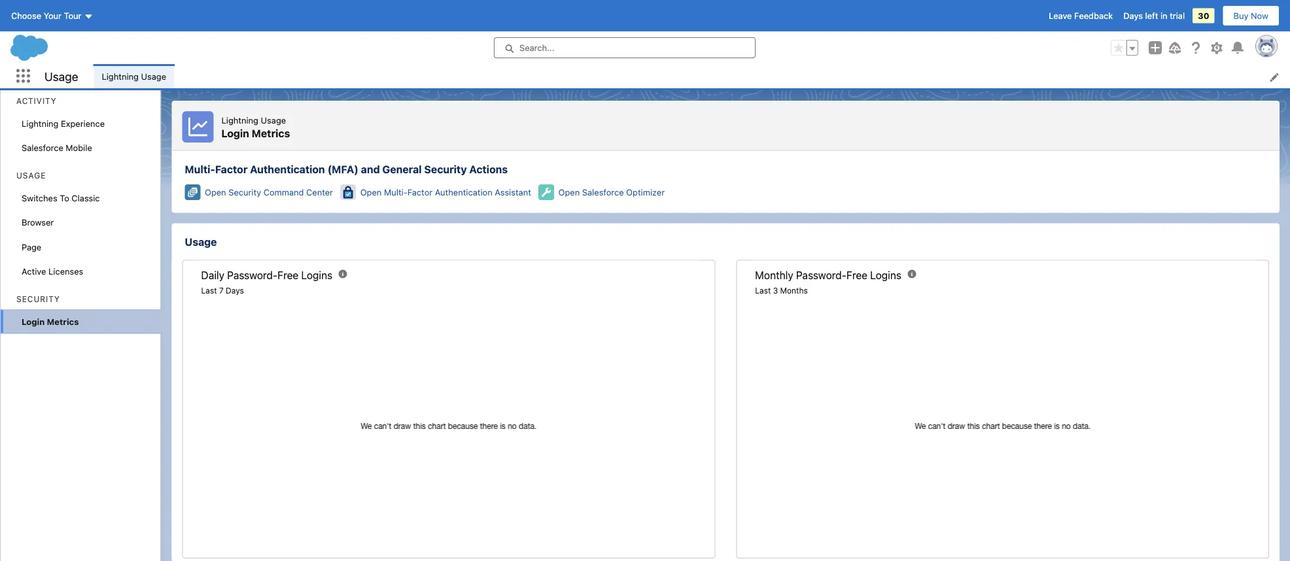 Task type: locate. For each thing, give the bounding box(es) containing it.
2 logins from the left
[[871, 269, 902, 281]]

1 horizontal spatial lightning
[[102, 71, 139, 81]]

0 horizontal spatial login
[[22, 317, 45, 327]]

lightning usage
[[102, 71, 166, 81]]

last for monthly password-free logins
[[755, 286, 771, 295]]

lightning inside list
[[102, 71, 139, 81]]

1 password- from the left
[[227, 269, 278, 281]]

open
[[205, 187, 226, 197], [360, 187, 382, 197], [559, 187, 580, 197]]

1 vertical spatial login
[[22, 317, 45, 327]]

1 horizontal spatial days
[[1124, 11, 1143, 21]]

1 vertical spatial factor
[[408, 187, 433, 197]]

0 horizontal spatial multi-
[[185, 163, 215, 176]]

security up open multi-factor authentication assistant link
[[424, 163, 467, 176]]

2 password- from the left
[[797, 269, 847, 281]]

lightning
[[102, 71, 139, 81], [222, 115, 259, 125], [22, 118, 59, 128]]

multi- down general at top
[[384, 187, 408, 197]]

password- up last 7 days
[[227, 269, 278, 281]]

0 horizontal spatial security
[[16, 295, 60, 304]]

logins for daily password-free logins
[[301, 269, 333, 281]]

authentication
[[250, 163, 325, 176], [435, 187, 493, 197]]

metrics down licenses
[[47, 317, 79, 327]]

security left command
[[229, 187, 261, 197]]

and
[[361, 163, 380, 176]]

0 vertical spatial metrics
[[252, 127, 290, 140]]

0 vertical spatial authentication
[[250, 163, 325, 176]]

(mfa)
[[328, 163, 359, 176]]

authentication up command
[[250, 163, 325, 176]]

security up login metrics
[[16, 295, 60, 304]]

1 vertical spatial authentication
[[435, 187, 493, 197]]

last left 7
[[201, 286, 217, 295]]

0 horizontal spatial factor
[[215, 163, 248, 176]]

1 open from the left
[[205, 187, 226, 197]]

0 horizontal spatial metrics
[[47, 317, 79, 327]]

0 vertical spatial login
[[222, 127, 249, 140]]

lightning for lightning usage login metrics
[[222, 115, 259, 125]]

search... button
[[494, 37, 756, 58]]

leave
[[1049, 11, 1072, 21]]

2 last from the left
[[755, 286, 771, 295]]

1 horizontal spatial last
[[755, 286, 771, 295]]

password- for monthly
[[797, 269, 847, 281]]

0 horizontal spatial password-
[[227, 269, 278, 281]]

salesforce left the optimizer
[[582, 187, 624, 197]]

1 vertical spatial salesforce
[[582, 187, 624, 197]]

factor down general at top
[[408, 187, 433, 197]]

months
[[781, 286, 808, 295]]

your
[[44, 11, 62, 21]]

1 logins from the left
[[301, 269, 333, 281]]

lightning down 'activity'
[[22, 118, 59, 128]]

2 horizontal spatial lightning
[[222, 115, 259, 125]]

0 vertical spatial factor
[[215, 163, 248, 176]]

lightning for lightning experience
[[22, 118, 59, 128]]

7
[[219, 286, 224, 295]]

free for monthly password-free logins
[[847, 269, 868, 281]]

1 vertical spatial multi-
[[384, 187, 408, 197]]

center
[[306, 187, 333, 197]]

1 horizontal spatial open
[[360, 187, 382, 197]]

group
[[1111, 40, 1139, 56]]

activity
[[16, 97, 57, 106]]

in
[[1161, 11, 1168, 21]]

days
[[1124, 11, 1143, 21], [226, 286, 244, 295]]

0 horizontal spatial logins
[[301, 269, 333, 281]]

0 horizontal spatial free
[[278, 269, 299, 281]]

daily password-free logins
[[201, 269, 333, 281]]

assistant
[[495, 187, 531, 197]]

metrics
[[252, 127, 290, 140], [47, 317, 79, 327]]

1 horizontal spatial password-
[[797, 269, 847, 281]]

1 horizontal spatial free
[[847, 269, 868, 281]]

multi- down lightning usage logo
[[185, 163, 215, 176]]

0 horizontal spatial authentication
[[250, 163, 325, 176]]

0 vertical spatial days
[[1124, 11, 1143, 21]]

0 horizontal spatial open
[[205, 187, 226, 197]]

1 horizontal spatial security
[[229, 187, 261, 197]]

to
[[60, 193, 69, 203]]

free
[[278, 269, 299, 281], [847, 269, 868, 281]]

lightning for lightning usage
[[102, 71, 139, 81]]

choose your tour button
[[10, 5, 94, 26]]

1 horizontal spatial login
[[222, 127, 249, 140]]

authentication down actions
[[435, 187, 493, 197]]

open for open multi-factor authentication assistant
[[360, 187, 382, 197]]

general
[[383, 163, 422, 176]]

days right 7
[[226, 286, 244, 295]]

2 open from the left
[[360, 187, 382, 197]]

login
[[222, 127, 249, 140], [22, 317, 45, 327]]

2 horizontal spatial open
[[559, 187, 580, 197]]

usage
[[45, 69, 78, 83], [141, 71, 166, 81], [261, 115, 286, 125], [16, 171, 46, 180], [185, 236, 217, 248]]

1 free from the left
[[278, 269, 299, 281]]

multi-
[[185, 163, 215, 176], [384, 187, 408, 197]]

0 horizontal spatial days
[[226, 286, 244, 295]]

lightning up experience
[[102, 71, 139, 81]]

password-
[[227, 269, 278, 281], [797, 269, 847, 281]]

30
[[1199, 11, 1210, 21]]

switches to classic
[[22, 193, 100, 203]]

security
[[424, 163, 467, 176], [229, 187, 261, 197], [16, 295, 60, 304]]

left
[[1146, 11, 1159, 21]]

login down the active
[[22, 317, 45, 327]]

days left left
[[1124, 11, 1143, 21]]

1 horizontal spatial factor
[[408, 187, 433, 197]]

experience
[[61, 118, 105, 128]]

factor up open security command center
[[215, 163, 248, 176]]

metrics inside lightning usage login metrics
[[252, 127, 290, 140]]

salesforce
[[22, 143, 63, 153], [582, 187, 624, 197]]

lightning inside lightning usage login metrics
[[222, 115, 259, 125]]

last left 3
[[755, 286, 771, 295]]

3 open from the left
[[559, 187, 580, 197]]

tour
[[64, 11, 81, 21]]

1 horizontal spatial salesforce
[[582, 187, 624, 197]]

1 horizontal spatial metrics
[[252, 127, 290, 140]]

salesforce mobile
[[22, 143, 92, 153]]

1 horizontal spatial logins
[[871, 269, 902, 281]]

last for daily password-free logins
[[201, 286, 217, 295]]

0 vertical spatial salesforce
[[22, 143, 63, 153]]

switches
[[22, 193, 57, 203]]

last
[[201, 286, 217, 295], [755, 286, 771, 295]]

monthly
[[755, 269, 794, 281]]

last 3 months
[[755, 286, 808, 295]]

2 free from the left
[[847, 269, 868, 281]]

factor
[[215, 163, 248, 176], [408, 187, 433, 197]]

password- up months
[[797, 269, 847, 281]]

0 horizontal spatial last
[[201, 286, 217, 295]]

2 vertical spatial security
[[16, 295, 60, 304]]

daily
[[201, 269, 225, 281]]

choose your tour
[[11, 11, 81, 21]]

0 vertical spatial security
[[424, 163, 467, 176]]

mobile
[[66, 143, 92, 153]]

salesforce down 'lightning experience'
[[22, 143, 63, 153]]

1 horizontal spatial authentication
[[435, 187, 493, 197]]

metrics up open security command center 'link'
[[252, 127, 290, 140]]

1 last from the left
[[201, 286, 217, 295]]

0 horizontal spatial lightning
[[22, 118, 59, 128]]

lightning right lightning usage logo
[[222, 115, 259, 125]]

monthly password-free logins
[[755, 269, 902, 281]]

password- for daily
[[227, 269, 278, 281]]

last 7 days
[[201, 286, 244, 295]]

login right lightning usage logo
[[222, 127, 249, 140]]

logins
[[301, 269, 333, 281], [871, 269, 902, 281]]

0 vertical spatial multi-
[[185, 163, 215, 176]]



Task type: vqa. For each thing, say whether or not it's contained in the screenshot.
Choose Your Tour
yes



Task type: describe. For each thing, give the bounding box(es) containing it.
open security command center link
[[205, 187, 333, 197]]

active
[[22, 267, 46, 277]]

open salesforce optimizer link
[[559, 187, 665, 197]]

login inside lightning usage login metrics
[[222, 127, 249, 140]]

leave feedback
[[1049, 11, 1114, 21]]

login metrics
[[22, 317, 79, 327]]

feedback
[[1075, 11, 1114, 21]]

active licenses
[[22, 267, 83, 277]]

usage inside lightning usage login metrics
[[261, 115, 286, 125]]

1 horizontal spatial multi-
[[384, 187, 408, 197]]

free for daily password-free logins
[[278, 269, 299, 281]]

now
[[1252, 11, 1269, 21]]

browser
[[22, 218, 54, 227]]

search...
[[520, 43, 555, 53]]

lightning usage list
[[94, 64, 1291, 88]]

logins for monthly password-free logins
[[871, 269, 902, 281]]

3
[[773, 286, 778, 295]]

buy now button
[[1223, 5, 1280, 26]]

1 vertical spatial security
[[229, 187, 261, 197]]

multi-factor authentication (mfa) and general security actions
[[185, 163, 508, 176]]

open for open security command center
[[205, 187, 226, 197]]

open multi-factor authentication assistant
[[360, 187, 531, 197]]

lightning usage link
[[94, 64, 174, 88]]

open salesforce optimizer
[[559, 187, 665, 197]]

choose
[[11, 11, 41, 21]]

lightning usage logo image
[[182, 111, 214, 143]]

open security command center
[[205, 187, 333, 197]]

open multi-factor authentication assistant link
[[360, 187, 531, 197]]

buy now
[[1234, 11, 1269, 21]]

actions
[[470, 163, 508, 176]]

1 vertical spatial metrics
[[47, 317, 79, 327]]

buy
[[1234, 11, 1249, 21]]

open for open salesforce optimizer
[[559, 187, 580, 197]]

classic
[[72, 193, 100, 203]]

licenses
[[48, 267, 83, 277]]

0 horizontal spatial salesforce
[[22, 143, 63, 153]]

command
[[264, 187, 304, 197]]

1 vertical spatial days
[[226, 286, 244, 295]]

lightning usage login metrics
[[222, 115, 290, 140]]

days left in trial
[[1124, 11, 1185, 21]]

usage inside list
[[141, 71, 166, 81]]

mfa assistant image
[[340, 185, 356, 200]]

page
[[22, 242, 41, 252]]

2 horizontal spatial security
[[424, 163, 467, 176]]

lightning experience
[[22, 118, 105, 128]]

trial
[[1170, 11, 1185, 21]]

leave feedback link
[[1049, 11, 1114, 21]]

optimizer
[[626, 187, 665, 197]]



